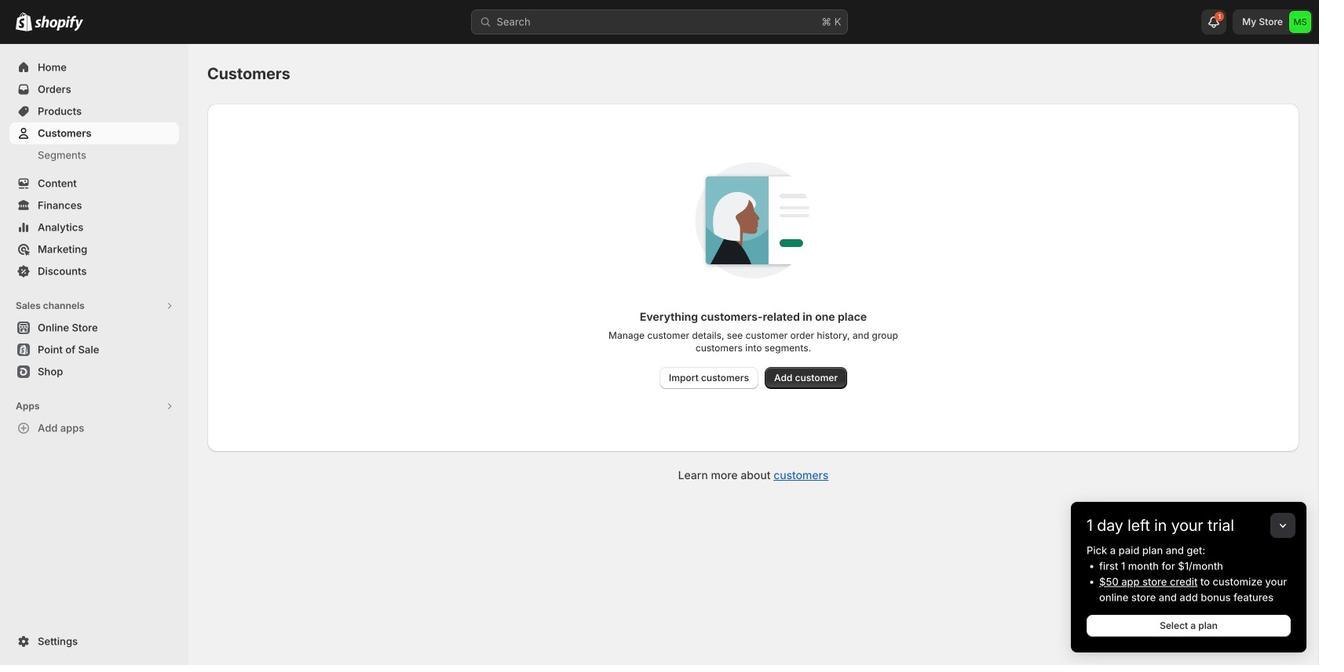 Task type: vqa. For each thing, say whether or not it's contained in the screenshot.
Shopify image
yes



Task type: locate. For each thing, give the bounding box(es) containing it.
shopify image
[[35, 16, 83, 31]]



Task type: describe. For each thing, give the bounding box(es) containing it.
shopify image
[[16, 12, 32, 31]]

my store image
[[1290, 11, 1312, 33]]



